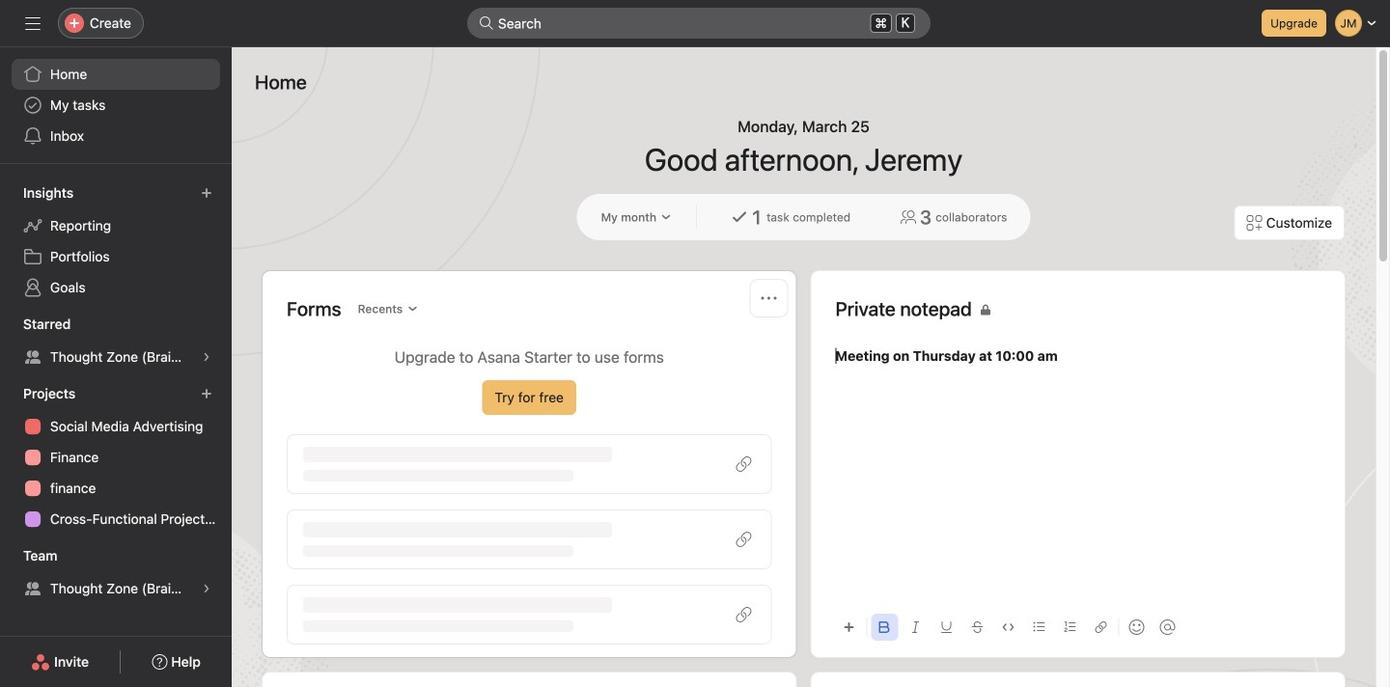 Task type: describe. For each thing, give the bounding box(es) containing it.
bulleted list image
[[1034, 622, 1045, 633]]

see details, thought zone (brainstorm space) image for the 'starred' element
[[201, 351, 212, 363]]

new project or portfolio image
[[201, 388, 212, 400]]

italics image
[[910, 622, 922, 633]]

Search tasks, projects, and more text field
[[467, 8, 931, 39]]

new insights image
[[201, 187, 212, 199]]

strikethrough image
[[972, 622, 983, 633]]

numbered list image
[[1064, 622, 1076, 633]]

global element
[[0, 47, 232, 163]]

at mention image
[[1160, 620, 1176, 635]]

insights element
[[0, 176, 232, 307]]



Task type: locate. For each thing, give the bounding box(es) containing it.
actions image
[[761, 291, 777, 306]]

see details, thought zone (brainstorm space) image
[[201, 351, 212, 363], [201, 583, 212, 595]]

see details, thought zone (brainstorm space) image for teams element
[[201, 583, 212, 595]]

hide sidebar image
[[25, 15, 41, 31]]

teams element
[[0, 539, 232, 608]]

code image
[[1003, 622, 1014, 633]]

link image
[[1095, 622, 1107, 633]]

2 see details, thought zone (brainstorm space) image from the top
[[201, 583, 212, 595]]

bold image
[[879, 622, 891, 633]]

prominent image
[[479, 15, 494, 31]]

emoji image
[[1129, 620, 1145, 635]]

see details, thought zone (brainstorm space) image inside the 'starred' element
[[201, 351, 212, 363]]

0 vertical spatial see details, thought zone (brainstorm space) image
[[201, 351, 212, 363]]

toolbar
[[836, 605, 1321, 649]]

projects element
[[0, 377, 232, 539]]

insert an object image
[[843, 622, 855, 633]]

1 see details, thought zone (brainstorm space) image from the top
[[201, 351, 212, 363]]

starred element
[[0, 307, 232, 377]]

1 vertical spatial see details, thought zone (brainstorm space) image
[[201, 583, 212, 595]]

see details, thought zone (brainstorm space) image inside teams element
[[201, 583, 212, 595]]

underline image
[[941, 622, 952, 633]]

None field
[[467, 8, 931, 39]]



Task type: vqa. For each thing, say whether or not it's contained in the screenshot.
Field
yes



